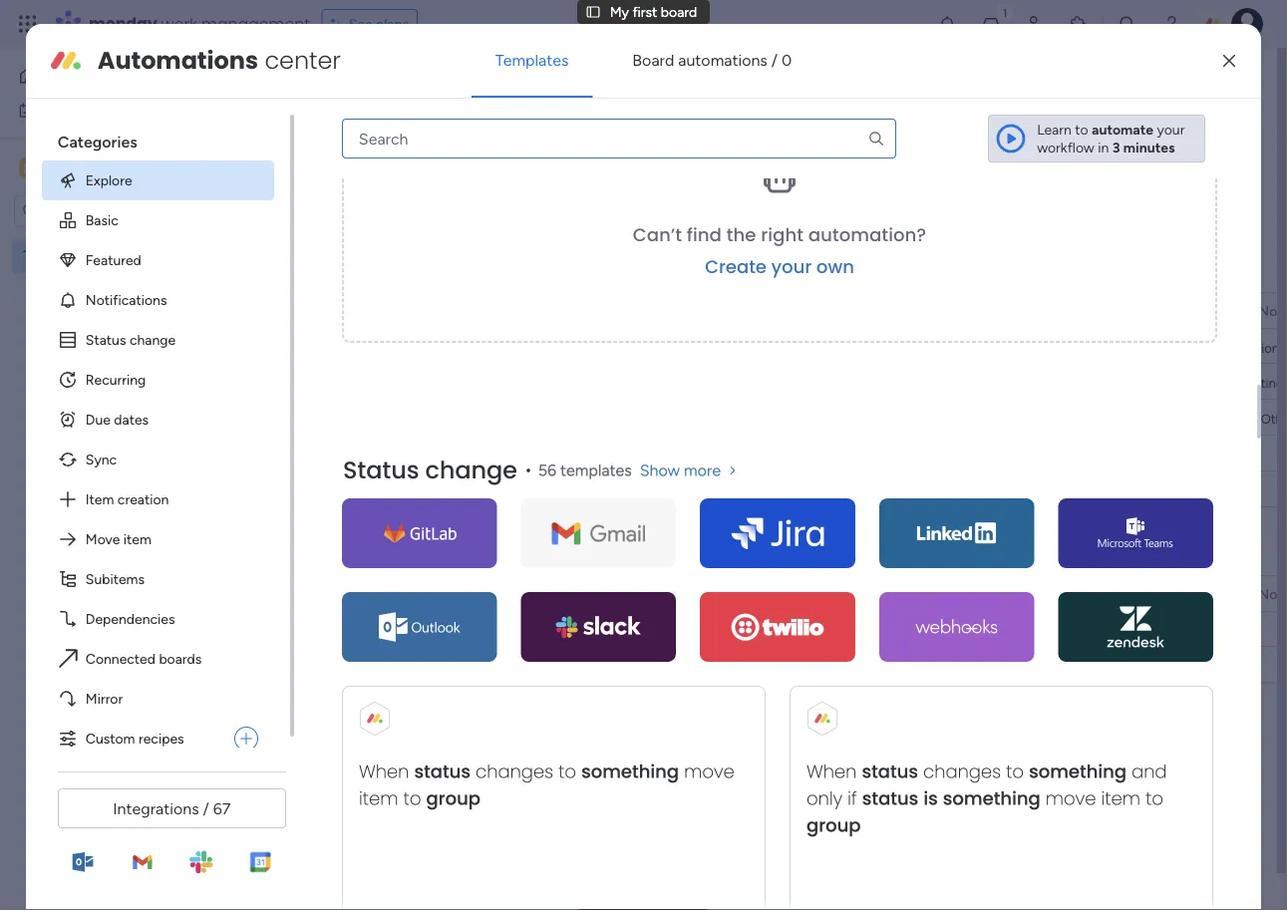 Task type: locate. For each thing, give the bounding box(es) containing it.
item inside 'move item to'
[[359, 786, 398, 811]]

due date
[[970, 585, 1027, 602]]

board
[[661, 3, 697, 20], [395, 67, 467, 100], [98, 248, 134, 265]]

when status changes   to something
[[359, 759, 679, 784], [806, 759, 1126, 784]]

my
[[610, 3, 629, 20], [303, 67, 338, 100], [47, 248, 66, 265]]

learn
[[1037, 121, 1072, 138]]

main left table
[[333, 143, 363, 160]]

1 horizontal spatial your
[[817, 107, 845, 124]]

add
[[341, 726, 367, 743]]

1 horizontal spatial when
[[806, 759, 857, 784]]

main inside main table button
[[333, 143, 363, 160]]

1 column information image from the left
[[902, 586, 918, 602]]

m
[[23, 160, 35, 176]]

2 horizontal spatial status
[[842, 585, 883, 602]]

0 horizontal spatial my
[[47, 248, 66, 265]]

if
[[847, 786, 857, 811]]

minutes
[[1123, 139, 1175, 156]]

sort
[[759, 196, 785, 213]]

None field
[[1253, 300, 1287, 322], [1253, 583, 1287, 605], [1253, 300, 1287, 322], [1253, 583, 1287, 605]]

/ left 67
[[203, 799, 209, 818]]

where
[[775, 107, 814, 124]]

option
[[0, 238, 254, 242]]

due inside option
[[86, 411, 111, 428]]

1 horizontal spatial first
[[344, 67, 389, 100]]

plans
[[376, 15, 409, 32]]

search everything image
[[1118, 14, 1138, 34]]

Due date field
[[965, 583, 1032, 605]]

0 horizontal spatial move
[[684, 759, 734, 784]]

main right 'workspace' image
[[46, 159, 81, 177]]

due left dates
[[86, 411, 111, 428]]

0 horizontal spatial due
[[86, 411, 111, 428]]

my first board inside my first board list box
[[47, 248, 134, 265]]

1 horizontal spatial due
[[970, 585, 995, 602]]

integrations / 67 button
[[58, 789, 286, 828]]

it right 'on'
[[895, 338, 903, 355]]

Search in workspace field
[[42, 199, 166, 222]]

0 vertical spatial move
[[684, 759, 734, 784]]

month inside "field"
[[384, 259, 445, 285]]

move
[[86, 531, 120, 548]]

1 horizontal spatial board
[[395, 67, 467, 100]]

main inside "workspace selection" element
[[46, 159, 81, 177]]

my first board up type in the top left of the page
[[303, 67, 467, 100]]

notifications option
[[42, 280, 274, 320]]

month for next month
[[388, 542, 448, 568]]

1 changes from the left
[[475, 759, 553, 784]]

create your own link
[[705, 254, 854, 279]]

custom
[[86, 730, 135, 747]]

first up board
[[632, 3, 657, 20]]

my work image
[[18, 101, 36, 119]]

first down the basic on the top
[[69, 248, 94, 265]]

2 horizontal spatial my
[[610, 3, 629, 20]]

0 horizontal spatial first
[[69, 248, 94, 265]]

0 horizontal spatial when status changes   to something
[[359, 759, 679, 784]]

month right this
[[384, 259, 445, 285]]

2 horizontal spatial my first board
[[610, 3, 697, 20]]

56 templates
[[538, 461, 632, 480]]

0 vertical spatial month
[[384, 259, 445, 285]]

1 horizontal spatial when status changes   to something
[[806, 759, 1126, 784]]

0 horizontal spatial item
[[123, 531, 151, 548]]

item inside option
[[123, 531, 151, 548]]

2 vertical spatial project
[[497, 585, 542, 602]]

new
[[370, 726, 396, 743]]

move
[[684, 759, 734, 784], [1045, 786, 1096, 811]]

your inside can't find the right automation? create your own
[[771, 254, 812, 279]]

1 horizontal spatial column information image
[[1041, 586, 1057, 602]]

1 horizontal spatial status change
[[343, 453, 517, 487]]

column information image right status field
[[902, 586, 918, 602]]

notifications image
[[937, 14, 957, 34]]

board up board
[[661, 3, 697, 20]]

john smith image
[[1231, 8, 1263, 40]]

your right where
[[817, 107, 845, 124]]

main table
[[333, 143, 399, 160]]

manage
[[305, 107, 355, 124]]

board down the basic on the top
[[98, 248, 134, 265]]

1 vertical spatial my
[[303, 67, 338, 100]]

kanban button
[[414, 136, 490, 167]]

when
[[359, 759, 409, 784], [806, 759, 857, 784]]

the
[[726, 222, 756, 248]]

change down notifications "option"
[[129, 331, 176, 348]]

creation
[[118, 491, 169, 508]]

integrations / 67
[[113, 799, 231, 818]]

apps image
[[1069, 14, 1089, 34]]

workspace selection element
[[19, 156, 166, 182]]

1 image
[[996, 1, 1014, 23]]

0 horizontal spatial change
[[129, 331, 176, 348]]

status inside status is something move item to group
[[862, 786, 918, 811]]

and
[[664, 107, 687, 124], [1131, 759, 1167, 784]]

2 when from the left
[[806, 759, 857, 784]]

project for project 1
[[377, 338, 422, 355]]

Status field
[[837, 583, 888, 605]]

templates
[[495, 50, 569, 69]]

Search for a column type search field
[[342, 118, 896, 158]]

workspace image
[[19, 157, 39, 179]]

1 horizontal spatial item
[[359, 786, 398, 811]]

owners,
[[529, 107, 578, 124]]

56
[[538, 461, 556, 480]]

sync
[[86, 451, 117, 468]]

project inside button
[[343, 196, 388, 213]]

0 horizontal spatial my first board
[[47, 248, 134, 265]]

project
[[343, 196, 388, 213], [377, 338, 422, 355], [497, 585, 542, 602]]

2 horizontal spatial item
[[1101, 786, 1140, 811]]

to inside status is something move item to group
[[1145, 786, 1163, 811]]

0 vertical spatial first
[[632, 3, 657, 20]]

my first board
[[610, 3, 697, 20], [303, 67, 467, 100], [47, 248, 134, 265]]

item inside status is something move item to group
[[1101, 786, 1140, 811]]

first up any
[[344, 67, 389, 100]]

1 vertical spatial and
[[1131, 759, 1167, 784]]

to
[[1075, 121, 1088, 138], [558, 759, 576, 784], [1006, 759, 1024, 784], [403, 786, 421, 811], [1145, 786, 1163, 811]]

1 vertical spatial board
[[395, 67, 467, 100]]

1 vertical spatial change
[[425, 453, 517, 487]]

0 horizontal spatial board
[[98, 248, 134, 265]]

it
[[895, 338, 903, 355], [1282, 340, 1287, 356]]

connected boards option
[[42, 639, 274, 679]]

show
[[640, 461, 680, 480]]

board up project.
[[395, 67, 467, 100]]

monday
[[89, 12, 157, 35]]

1 vertical spatial project
[[377, 338, 422, 355]]

1 horizontal spatial my
[[303, 67, 338, 100]]

move item to
[[359, 759, 734, 811]]

my first board up board
[[610, 3, 697, 20]]

of right type in the top left of the page
[[416, 107, 429, 124]]

custom recipes
[[86, 730, 184, 747]]

status
[[86, 331, 126, 348], [343, 453, 419, 487], [842, 585, 883, 602]]

connected
[[86, 650, 155, 667]]

month right next
[[388, 542, 448, 568]]

month inside field
[[388, 542, 448, 568]]

change
[[129, 331, 176, 348], [425, 453, 517, 487]]

due left date
[[970, 585, 995, 602]]

2 vertical spatial group
[[806, 813, 861, 838]]

group right new
[[400, 726, 437, 743]]

item for move item to
[[359, 786, 398, 811]]

0 horizontal spatial /
[[203, 799, 209, 818]]

column information image right date
[[1041, 586, 1057, 602]]

nov
[[981, 339, 1006, 355]]

1 vertical spatial move
[[1045, 786, 1096, 811]]

/ left 0
[[771, 50, 778, 69]]

month for this month
[[384, 259, 445, 285]]

0 horizontal spatial of
[[416, 107, 429, 124]]

next month
[[343, 542, 448, 568]]

working on it
[[820, 338, 903, 355]]

1 horizontal spatial /
[[771, 50, 778, 69]]

timelines
[[604, 107, 660, 124]]

1
[[425, 338, 431, 355]]

status change
[[86, 331, 176, 348], [343, 453, 517, 487]]

group down "only"
[[806, 813, 861, 838]]

main for main table
[[333, 143, 363, 160]]

dapulse integrations image
[[888, 144, 903, 159]]

status change inside status change option
[[86, 331, 176, 348]]

2 horizontal spatial board
[[661, 3, 697, 20]]

change left 56
[[425, 453, 517, 487]]

automate
[[1119, 143, 1181, 160]]

your up minutes
[[1157, 121, 1185, 138]]

move inside status is something move item to group
[[1045, 786, 1096, 811]]

status
[[414, 759, 470, 784], [862, 759, 918, 784], [862, 786, 918, 811]]

connected boards
[[86, 650, 202, 667]]

2 vertical spatial board
[[98, 248, 134, 265]]

1 horizontal spatial and
[[1131, 759, 1167, 784]]

type
[[384, 107, 412, 124]]

inbox image
[[981, 14, 1001, 34]]

my first board down the basic on the top
[[47, 248, 134, 265]]

your inside your workflow in
[[1157, 121, 1185, 138]]

0 horizontal spatial it
[[895, 338, 903, 355]]

item creation option
[[42, 479, 274, 519]]

your
[[817, 107, 845, 124], [1157, 121, 1185, 138], [771, 254, 812, 279]]

of right track
[[759, 107, 772, 124]]

0 vertical spatial change
[[129, 331, 176, 348]]

when up "only"
[[806, 759, 857, 784]]

2 column information image from the left
[[1041, 586, 1057, 602]]

1 vertical spatial month
[[388, 542, 448, 568]]

dependencies option
[[42, 599, 274, 639]]

2 vertical spatial first
[[69, 248, 94, 265]]

and inside the 'manage any type of project. assign owners, set timelines and keep track of where your project stands.' button
[[664, 107, 687, 124]]

0 horizontal spatial when
[[359, 759, 409, 784]]

0 horizontal spatial changes
[[475, 759, 553, 784]]

0 vertical spatial my first board
[[610, 3, 697, 20]]

status change up the next month
[[343, 453, 517, 487]]

1 vertical spatial status
[[343, 453, 419, 487]]

0 vertical spatial status change
[[86, 331, 176, 348]]

2 vertical spatial my
[[47, 248, 66, 265]]

1 vertical spatial status change
[[343, 453, 517, 487]]

notifications
[[86, 291, 167, 308]]

2 horizontal spatial your
[[1157, 121, 1185, 138]]

0 horizontal spatial status change
[[86, 331, 176, 348]]

categories
[[58, 132, 137, 151]]

Next month field
[[338, 542, 453, 568]]

1 horizontal spatial of
[[759, 107, 772, 124]]

mirror
[[86, 690, 123, 707]]

featured option
[[42, 240, 274, 280]]

0 vertical spatial and
[[664, 107, 687, 124]]

0 horizontal spatial and
[[664, 107, 687, 124]]

action it
[[1241, 340, 1287, 356]]

project for project
[[497, 585, 542, 602]]

1 vertical spatial first
[[344, 67, 389, 100]]

0 horizontal spatial main
[[46, 159, 81, 177]]

month
[[384, 259, 445, 285], [388, 542, 448, 568]]

2 horizontal spatial first
[[632, 3, 657, 20]]

0 vertical spatial status
[[86, 331, 126, 348]]

due dates
[[86, 411, 149, 428]]

0 horizontal spatial your
[[771, 254, 812, 279]]

column information image
[[902, 586, 918, 602], [1041, 586, 1057, 602]]

custom recipes option
[[42, 719, 226, 759]]

1 horizontal spatial my first board
[[303, 67, 467, 100]]

it right "action"
[[1282, 340, 1287, 356]]

item
[[123, 531, 151, 548], [359, 786, 398, 811], [1101, 786, 1140, 811]]

due inside field
[[970, 585, 995, 602]]

explore option
[[42, 160, 274, 200]]

management
[[201, 12, 310, 35]]

your down right
[[771, 254, 812, 279]]

0 horizontal spatial status
[[86, 331, 126, 348]]

add to favorites image
[[515, 73, 535, 93]]

show more
[[640, 461, 721, 480]]

1 horizontal spatial main
[[333, 143, 363, 160]]

2 vertical spatial status
[[842, 585, 883, 602]]

of
[[416, 107, 429, 124], [759, 107, 772, 124]]

1 horizontal spatial status
[[343, 453, 419, 487]]

0 vertical spatial group
[[400, 726, 437, 743]]

This month field
[[338, 259, 450, 285]]

2 vertical spatial my first board
[[47, 248, 134, 265]]

1 horizontal spatial move
[[1045, 786, 1096, 811]]

automation?
[[808, 222, 926, 248]]

None search field
[[342, 118, 896, 158]]

new
[[310, 196, 339, 213]]

help image
[[1161, 14, 1181, 34]]

basic option
[[42, 200, 274, 240]]

status inside status field
[[842, 585, 883, 602]]

1 horizontal spatial changes
[[923, 759, 1001, 784]]

status change down notifications
[[86, 331, 176, 348]]

can't find the right automation? create your own
[[633, 222, 926, 279]]

0 vertical spatial project
[[343, 196, 388, 213]]

0 vertical spatial due
[[86, 411, 111, 428]]

1 vertical spatial due
[[970, 585, 995, 602]]

group down add new group
[[426, 786, 480, 811]]

0 horizontal spatial column information image
[[902, 586, 918, 602]]

first
[[632, 3, 657, 20], [344, 67, 389, 100], [69, 248, 94, 265]]

when down new
[[359, 759, 409, 784]]

board automations / 0
[[632, 50, 792, 69]]

recipes
[[139, 730, 184, 747]]

group
[[400, 726, 437, 743], [426, 786, 480, 811], [806, 813, 861, 838]]



Task type: vqa. For each thing, say whether or not it's contained in the screenshot.
middle 33.3%
no



Task type: describe. For each thing, give the bounding box(es) containing it.
group inside button
[[400, 726, 437, 743]]

nov 16
[[981, 339, 1021, 355]]

owner
[[725, 585, 767, 602]]

workflow
[[1037, 139, 1094, 156]]

show more link
[[640, 460, 741, 480]]

center
[[265, 44, 341, 77]]

automations
[[98, 44, 258, 77]]

3
[[1112, 139, 1120, 156]]

subitems
[[86, 571, 145, 588]]

find
[[687, 222, 722, 248]]

0 vertical spatial board
[[661, 3, 697, 20]]

see plans button
[[322, 9, 418, 39]]

dependencies
[[86, 610, 175, 627]]

move item
[[86, 531, 151, 548]]

priority
[[1116, 585, 1160, 602]]

create
[[705, 254, 766, 279]]

recurring
[[86, 371, 146, 388]]

due dates option
[[42, 400, 274, 440]]

stands.
[[897, 107, 941, 124]]

16
[[1009, 339, 1021, 355]]

item for move item
[[123, 531, 151, 548]]

templates button
[[471, 36, 593, 84]]

column information image for due date
[[1041, 586, 1057, 602]]

categories list box
[[42, 115, 294, 759]]

sync option
[[42, 440, 274, 479]]

on
[[875, 338, 891, 355]]

search image
[[867, 129, 885, 147]]

0
[[782, 50, 792, 69]]

templates
[[560, 461, 632, 480]]

automations center
[[98, 44, 341, 77]]

v2 overdue deadline image
[[936, 337, 952, 356]]

column information image for status
[[902, 586, 918, 602]]

working
[[820, 338, 872, 355]]

home
[[46, 67, 84, 84]]

explore
[[86, 172, 132, 189]]

meeting
[[1236, 375, 1287, 391]]

group inside status is something move item to group
[[806, 813, 861, 838]]

board inside my first board list box
[[98, 248, 134, 265]]

item creation
[[86, 491, 169, 508]]

0 vertical spatial /
[[771, 50, 778, 69]]

new project button
[[302, 188, 396, 220]]

due for due dates
[[86, 411, 111, 428]]

1 vertical spatial /
[[203, 799, 209, 818]]

new project
[[310, 196, 388, 213]]

3 minutes
[[1112, 139, 1175, 156]]

Priority field
[[1111, 583, 1165, 605]]

something inside status is something move item to group
[[943, 786, 1040, 811]]

this month
[[343, 259, 445, 285]]

autopilot image
[[1094, 138, 1111, 163]]

manage any type of project. assign owners, set timelines and keep track of where your project stands.
[[305, 107, 941, 124]]

subitems option
[[42, 559, 274, 599]]

this
[[343, 259, 379, 285]]

set
[[581, 107, 601, 124]]

board
[[632, 50, 674, 69]]

boards
[[159, 650, 202, 667]]

my inside list box
[[47, 248, 66, 265]]

Owner field
[[720, 583, 772, 605]]

any
[[358, 107, 380, 124]]

project.
[[432, 107, 480, 124]]

project 1
[[377, 338, 431, 355]]

only
[[806, 786, 842, 811]]

othe
[[1261, 411, 1287, 427]]

1 vertical spatial group
[[426, 786, 480, 811]]

2 of from the left
[[759, 107, 772, 124]]

featured
[[86, 252, 141, 269]]

1 of from the left
[[416, 107, 429, 124]]

your workflow in
[[1037, 121, 1185, 156]]

low
[[1125, 338, 1151, 355]]

1 horizontal spatial it
[[1282, 340, 1287, 356]]

see plans
[[349, 15, 409, 32]]

2 changes from the left
[[923, 759, 1001, 784]]

workspace
[[85, 159, 164, 177]]

board automations / 0 button
[[608, 36, 816, 84]]

see
[[349, 15, 372, 32]]

home button
[[12, 60, 214, 92]]

due for due date
[[970, 585, 995, 602]]

manage any type of project. assign owners, set timelines and keep track of where your project stands. button
[[302, 104, 972, 128]]

learn to automate
[[1037, 121, 1154, 138]]

select product image
[[18, 14, 38, 34]]

status inside status change option
[[86, 331, 126, 348]]

add new group button
[[304, 719, 446, 751]]

first inside list box
[[69, 248, 94, 265]]

change inside option
[[129, 331, 176, 348]]

1 horizontal spatial change
[[425, 453, 517, 487]]

your inside the 'manage any type of project. assign owners, set timelines and keep track of where your project stands.' button
[[817, 107, 845, 124]]

and only if
[[806, 759, 1167, 811]]

1 when from the left
[[359, 759, 409, 784]]

automations  center image
[[50, 45, 82, 77]]

right
[[761, 222, 803, 248]]

1 when status changes   to something from the left
[[359, 759, 679, 784]]

0 vertical spatial my
[[610, 3, 629, 20]]

67
[[213, 799, 231, 818]]

date
[[999, 585, 1027, 602]]

is
[[923, 786, 938, 811]]

My first board field
[[298, 67, 472, 100]]

integrations
[[113, 799, 199, 818]]

next
[[343, 542, 383, 568]]

kanban
[[429, 143, 475, 160]]

to inside 'move item to'
[[403, 786, 421, 811]]

add view image
[[502, 144, 510, 159]]

mirror option
[[42, 679, 274, 719]]

invite members image
[[1025, 14, 1045, 34]]

can't
[[633, 222, 682, 248]]

action
[[1241, 340, 1279, 356]]

move inside 'move item to'
[[684, 759, 734, 784]]

2 when status changes   to something from the left
[[806, 759, 1126, 784]]

monday work management
[[89, 12, 310, 35]]

move item option
[[42, 519, 274, 559]]

own
[[816, 254, 854, 279]]

recurring option
[[42, 360, 274, 400]]

status change option
[[42, 320, 274, 360]]

in
[[1098, 139, 1109, 156]]

1 vertical spatial my first board
[[303, 67, 467, 100]]

main table button
[[302, 136, 414, 167]]

work
[[161, 12, 197, 35]]

main for main workspace
[[46, 159, 81, 177]]

status is something move item to group
[[806, 786, 1163, 838]]

my first board list box
[[0, 235, 254, 542]]

and inside and only if
[[1131, 759, 1167, 784]]

automate
[[1092, 121, 1154, 138]]

categories heading
[[42, 115, 274, 160]]



